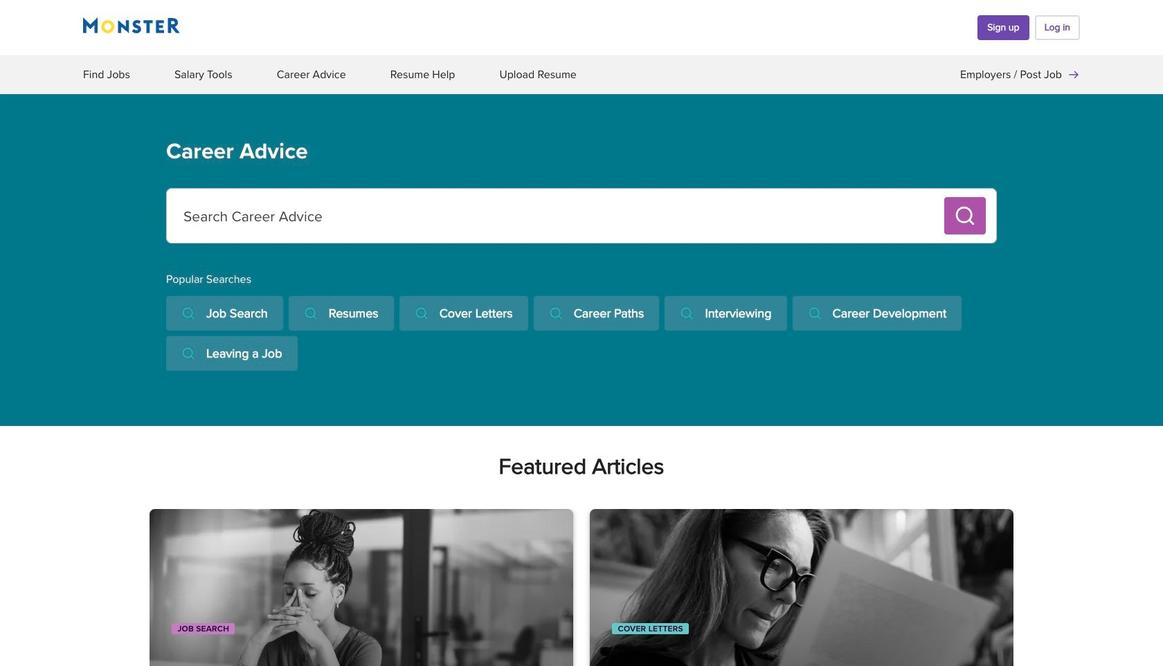 Task type: locate. For each thing, give the bounding box(es) containing it.
monster image
[[83, 17, 180, 34]]



Task type: describe. For each thing, give the bounding box(es) containing it.
Search Career Advice text field
[[178, 200, 947, 234]]



Task type: vqa. For each thing, say whether or not it's contained in the screenshot.
Monster image
yes



